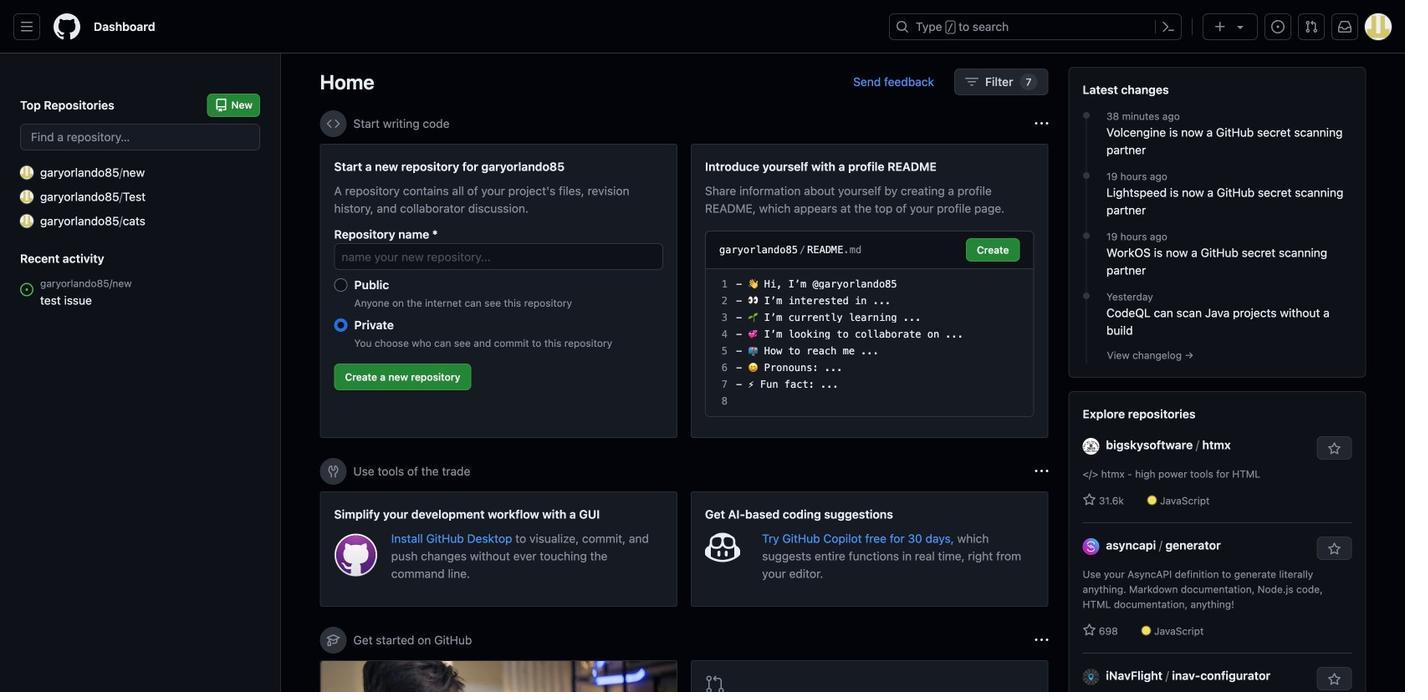 Task type: locate. For each thing, give the bounding box(es) containing it.
star this repository image
[[1328, 443, 1341, 456], [1328, 543, 1341, 556]]

introduce yourself with a profile readme element
[[691, 144, 1049, 438]]

what is github? image
[[321, 662, 677, 693]]

1 vertical spatial star this repository image
[[1328, 543, 1341, 556]]

None radio
[[334, 319, 348, 332]]

0 vertical spatial star this repository image
[[1328, 443, 1341, 456]]

triangle down image
[[1234, 20, 1247, 33]]

none radio inside start a new repository element
[[334, 279, 348, 292]]

2 dot fill image from the top
[[1080, 169, 1093, 182]]

git pull request image
[[705, 675, 725, 693]]

None submit
[[966, 238, 1020, 262]]

Top Repositories search field
[[20, 124, 260, 151]]

why am i seeing this? image for get ai-based coding suggestions element
[[1035, 465, 1049, 478]]

@inavflight profile image
[[1083, 669, 1100, 686]]

2 why am i seeing this? image from the top
[[1035, 465, 1049, 478]]

None radio
[[334, 279, 348, 292]]

2 vertical spatial why am i seeing this? image
[[1035, 634, 1049, 647]]

tools image
[[327, 465, 340, 478]]

1 why am i seeing this? image from the top
[[1035, 117, 1049, 130]]

4 dot fill image from the top
[[1080, 289, 1093, 303]]

get ai-based coding suggestions element
[[691, 492, 1049, 607]]

none radio inside start a new repository element
[[334, 319, 348, 332]]

git pull request image
[[1305, 20, 1318, 33]]

why am i seeing this? image
[[1035, 117, 1049, 130], [1035, 465, 1049, 478], [1035, 634, 1049, 647]]

1 star this repository image from the top
[[1328, 443, 1341, 456]]

code image
[[327, 117, 340, 130]]

0 vertical spatial why am i seeing this? image
[[1035, 117, 1049, 130]]

test image
[[20, 190, 33, 204]]

@asyncapi profile image
[[1083, 539, 1100, 555]]

command palette image
[[1162, 20, 1175, 33]]

name your new repository... text field
[[334, 243, 663, 270]]

explore repositories navigation
[[1069, 391, 1366, 693]]

1 vertical spatial why am i seeing this? image
[[1035, 465, 1049, 478]]

simplify your development workflow with a gui element
[[320, 492, 678, 607]]

dot fill image
[[1080, 109, 1093, 122], [1080, 169, 1093, 182], [1080, 229, 1093, 243], [1080, 289, 1093, 303]]

filter image
[[965, 75, 979, 89]]

explore element
[[1069, 67, 1366, 693]]

2 star this repository image from the top
[[1328, 543, 1341, 556]]

notifications image
[[1338, 20, 1352, 33]]



Task type: describe. For each thing, give the bounding box(es) containing it.
github desktop image
[[334, 534, 378, 577]]

star this repository image
[[1328, 673, 1341, 687]]

mortar board image
[[327, 634, 340, 647]]

star image
[[1083, 494, 1096, 507]]

new image
[[20, 166, 33, 179]]

@bigskysoftware profile image
[[1083, 438, 1100, 455]]

issue opened image
[[1271, 20, 1285, 33]]

why am i seeing this? image for introduce yourself with a profile readme element
[[1035, 117, 1049, 130]]

Find a repository… text field
[[20, 124, 260, 151]]

star this repository image for @asyncapi profile icon
[[1328, 543, 1341, 556]]

start a new repository element
[[320, 144, 678, 438]]

1 dot fill image from the top
[[1080, 109, 1093, 122]]

star this repository image for @bigskysoftware profile 'icon'
[[1328, 443, 1341, 456]]

plus image
[[1214, 20, 1227, 33]]

what is github? element
[[320, 661, 678, 693]]

homepage image
[[54, 13, 80, 40]]

3 dot fill image from the top
[[1080, 229, 1093, 243]]

star image
[[1083, 624, 1096, 637]]

none submit inside introduce yourself with a profile readme element
[[966, 238, 1020, 262]]

3 why am i seeing this? image from the top
[[1035, 634, 1049, 647]]

open issue image
[[20, 283, 33, 297]]

cats image
[[20, 215, 33, 228]]



Task type: vqa. For each thing, say whether or not it's contained in the screenshot.
The Test "IMAGE"
yes



